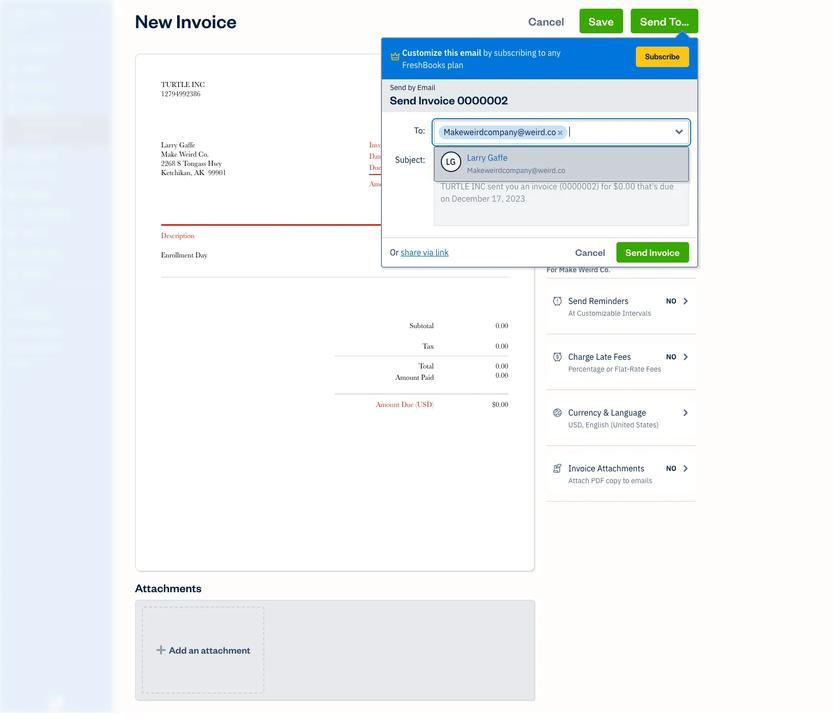 Task type: describe. For each thing, give the bounding box(es) containing it.
send by email send invoice 0000002
[[390, 83, 508, 107]]

at customizable intervals
[[569, 309, 652, 318]]

let clients pay you online button
[[549, 83, 695, 133]]

add an attachment button
[[142, 607, 264, 694]]

subtotal
[[410, 322, 434, 330]]

larry for larry gaffe makeweirdcompany@weird.co
[[467, 153, 486, 163]]

plan
[[448, 60, 464, 70]]

american express image
[[615, 114, 629, 125]]

add
[[169, 645, 187, 657]]

subscribe button
[[636, 47, 689, 67]]

send for send by email send invoice 0000002
[[390, 83, 407, 92]]

send invoice button
[[617, 242, 689, 263]]

reminders
[[589, 296, 629, 306]]

usd, english (united states)
[[569, 421, 659, 430]]

customizable
[[577, 309, 621, 318]]

1 horizontal spatial attachments
[[598, 464, 645, 474]]

tongass
[[183, 159, 206, 168]]

line
[[479, 232, 492, 240]]

color,
[[628, 172, 647, 181]]

by inside send by email send invoice 0000002
[[408, 83, 416, 92]]

money image
[[7, 229, 19, 239]]

send to... button
[[631, 9, 699, 33]]

send to...
[[641, 14, 689, 28]]

template,
[[595, 172, 627, 181]]

issue
[[394, 152, 408, 160]]

apple pay image
[[631, 114, 645, 125]]

email
[[460, 48, 482, 58]]

estimate image
[[7, 84, 19, 94]]

lg
[[446, 157, 456, 167]]

gaffe for larry gaffe make weird co. 2268 s tongass hwy ketchikan, ak  99901
[[179, 141, 195, 149]]

email
[[418, 83, 436, 92]]

amount for amount due ( usd )
[[376, 401, 400, 409]]

subscribing
[[494, 48, 537, 58]]

4 0.00 from the top
[[496, 371, 509, 380]]

send up "to:"
[[390, 93, 417, 107]]

1 vertical spatial makeweirdcompany@weird.co
[[467, 166, 566, 175]]

send for send reminders
[[569, 296, 587, 306]]

subject
[[395, 155, 423, 165]]

&
[[604, 408, 609, 418]]

to...
[[669, 14, 689, 28]]

1 horizontal spatial fees
[[647, 365, 662, 374]]

total amount paid
[[396, 362, 434, 382]]

Item Rate (USD) text field
[[390, 251, 406, 259]]

an
[[189, 645, 199, 657]]

2268
[[161, 159, 175, 168]]

add an attachment
[[169, 645, 251, 657]]

Enter an Item Name text field
[[161, 251, 355, 260]]

0000002
[[457, 93, 508, 107]]

by subscribing to any freshbooks plan
[[402, 48, 561, 70]]

and
[[648, 172, 660, 181]]

ketchikan,
[[161, 169, 193, 177]]

subject :
[[395, 155, 426, 165]]

1 horizontal spatial weird
[[579, 265, 599, 275]]

at
[[569, 309, 576, 318]]

attach
[[569, 477, 590, 486]]

inc for settings
[[39, 9, 54, 19]]

description
[[161, 232, 195, 240]]

visa image
[[569, 114, 583, 125]]

number
[[392, 141, 417, 149]]

cancel for save
[[529, 14, 565, 28]]

customize
[[402, 48, 442, 58]]

clients
[[580, 105, 602, 114]]

font
[[662, 172, 677, 181]]

recurring
[[590, 215, 626, 225]]

0 horizontal spatial fees
[[614, 352, 631, 362]]

send for send to...
[[641, 14, 667, 28]]

expense image
[[7, 171, 19, 181]]

by inside the by subscribing to any freshbooks plan
[[484, 48, 492, 58]]

tax
[[423, 342, 434, 350]]

(
[[416, 401, 418, 409]]

timer image
[[7, 210, 19, 220]]

12794992386
[[161, 90, 201, 98]]

invoice attachments
[[569, 464, 645, 474]]

make inside button
[[569, 215, 588, 225]]

discover image
[[600, 114, 614, 125]]

change
[[569, 172, 593, 181]]

states)
[[636, 421, 659, 430]]

refresh image
[[553, 214, 563, 226]]

attach pdf copy to emails
[[569, 477, 653, 486]]

chevronright image for no
[[681, 351, 690, 363]]

currency & language
[[569, 408, 647, 418]]

share
[[401, 247, 421, 258]]

plus image
[[155, 646, 167, 656]]

0 vertical spatial )
[[426, 180, 428, 188]]

1 0.00 from the top
[[496, 322, 509, 330]]

project image
[[7, 190, 19, 200]]

0 horizontal spatial rate
[[392, 232, 406, 240]]

charge
[[569, 352, 594, 362]]

dashboard image
[[7, 45, 19, 55]]

due for amount due
[[395, 180, 408, 188]]

hwy
[[208, 159, 222, 168]]

currency
[[569, 408, 602, 418]]

$0.00 for )
[[488, 178, 509, 189]]

turtle inc 12794992386
[[161, 80, 205, 98]]

let clients pay you online
[[569, 105, 650, 114]]

0.00 0.00
[[496, 362, 509, 380]]

new invoice
[[135, 9, 237, 33]]

makeweirdcompany@weird.co button
[[434, 120, 689, 144]]

0 horizontal spatial attachments
[[135, 581, 202, 596]]

new
[[135, 9, 172, 33]]

amount due ( usd )
[[376, 401, 434, 409]]

online
[[630, 105, 650, 114]]

makeweirdcompany@weird.co inside dropdown button
[[444, 127, 556, 137]]

turtle for due date
[[161, 80, 190, 89]]

larry for larry gaffe make weird co. 2268 s tongass hwy ketchikan, ak  99901
[[161, 141, 178, 149]]

date of issue
[[370, 152, 408, 160]]

turtle for settings
[[8, 9, 38, 19]]

cancel button for send invoice
[[566, 242, 615, 263]]

any
[[548, 48, 561, 58]]

percentage
[[569, 365, 605, 374]]

1 horizontal spatial co.
[[600, 265, 611, 275]]

customize this email
[[402, 48, 482, 58]]

$0.00 for (
[[492, 401, 509, 409]]



Task type: locate. For each thing, give the bounding box(es) containing it.
make right refresh image
[[569, 215, 588, 225]]

2 vertical spatial make
[[559, 265, 577, 275]]

1 vertical spatial weird
[[579, 265, 599, 275]]

larry inside the larry gaffe makeweirdcompany@weird.co
[[467, 153, 486, 163]]

items and services image
[[8, 327, 110, 335]]

list box
[[435, 148, 688, 181]]

Issue date in MM/DD/YYYY format text field
[[442, 152, 517, 160]]

1 vertical spatial amount
[[396, 374, 420, 382]]

larry gaffe makeweirdcompany@weird.co
[[467, 153, 566, 175]]

subscribe
[[646, 52, 680, 61]]

send up at on the top of the page
[[569, 296, 587, 306]]

rate
[[392, 232, 406, 240], [630, 365, 645, 374]]

none search field inside the makeweirdcompany@weird.co dropdown button
[[570, 126, 582, 138]]

99901
[[208, 169, 226, 177]]

change template, color, and font
[[569, 172, 677, 181]]

0 vertical spatial rate
[[392, 232, 406, 240]]

cancel button up for make weird co.
[[566, 242, 615, 263]]

main element
[[0, 0, 138, 714]]

due for amount due ( usd )
[[402, 401, 414, 409]]

1 vertical spatial no
[[667, 353, 677, 362]]

attachments
[[598, 464, 645, 474], [135, 581, 202, 596]]

0 vertical spatial make
[[161, 150, 178, 158]]

1 horizontal spatial total
[[494, 232, 509, 240]]

or share via link
[[390, 247, 449, 258]]

1 vertical spatial cancel button
[[566, 242, 615, 263]]

1 horizontal spatial inc
[[192, 80, 205, 89]]

chevronright image for currency & language
[[681, 407, 690, 419]]

1 vertical spatial due
[[395, 180, 408, 188]]

1 vertical spatial inc
[[192, 80, 205, 89]]

usd
[[418, 401, 432, 409]]

due down due date
[[395, 180, 408, 188]]

1 horizontal spatial )
[[432, 401, 434, 409]]

settings image
[[8, 360, 110, 368]]

cancel up any
[[529, 14, 565, 28]]

co. up tongass
[[199, 150, 209, 158]]

1 vertical spatial attachments
[[135, 581, 202, 596]]

or
[[390, 247, 399, 258]]

1 horizontal spatial gaffe
[[488, 153, 508, 163]]

send reminders
[[569, 296, 629, 306]]

0 vertical spatial total
[[494, 232, 509, 240]]

1 vertical spatial to
[[623, 477, 630, 486]]

1 vertical spatial co.
[[600, 265, 611, 275]]

3 0.00 from the top
[[496, 362, 509, 370]]

send for send invoice
[[626, 246, 648, 258]]

3 chevronright image from the top
[[681, 295, 690, 307]]

1 chevronright image from the top
[[681, 351, 690, 363]]

chevronright image
[[681, 351, 690, 363], [681, 407, 690, 419]]

paintbrush image
[[553, 158, 563, 171]]

1 vertical spatial total
[[419, 362, 434, 370]]

date down date of issue on the left of the page
[[384, 163, 398, 172]]

1 horizontal spatial cancel
[[576, 246, 606, 258]]

0 horizontal spatial by
[[408, 83, 416, 92]]

copy
[[606, 477, 622, 486]]

None text field
[[434, 175, 689, 226]]

client image
[[7, 64, 19, 74]]

inc inside turtle inc owner
[[39, 9, 54, 19]]

chart image
[[7, 249, 19, 259]]

1 vertical spatial date
[[384, 163, 398, 172]]

fees right flat-
[[647, 365, 662, 374]]

to
[[539, 48, 546, 58], [623, 477, 630, 486]]

2 vertical spatial no
[[667, 464, 677, 473]]

send
[[641, 14, 667, 28], [390, 83, 407, 92], [390, 93, 417, 107], [626, 246, 648, 258], [569, 296, 587, 306]]

2 chevronright image from the top
[[681, 407, 690, 419]]

no for invoice attachments
[[667, 464, 677, 473]]

invoice inside send by email send invoice 0000002
[[419, 93, 455, 107]]

crown image
[[390, 51, 401, 63]]

0 vertical spatial no
[[667, 297, 677, 306]]

1 vertical spatial cancel
[[576, 246, 606, 258]]

freshbooks image
[[48, 697, 65, 710]]

invoice number
[[370, 141, 417, 149]]

0 horizontal spatial cancel
[[529, 14, 565, 28]]

cancel for send invoice
[[576, 246, 606, 258]]

0 vertical spatial cancel
[[529, 14, 565, 28]]

co. inside larry gaffe make weird co. 2268 s tongass hwy ketchikan, ak  99901
[[199, 150, 209, 158]]

(united
[[611, 421, 635, 430]]

link
[[436, 247, 449, 258]]

send left to...
[[641, 14, 667, 28]]

0 horizontal spatial inc
[[39, 9, 54, 19]]

pdf
[[591, 477, 605, 486]]

makeweirdcompany@weird.co
[[444, 127, 556, 137], [467, 166, 566, 175]]

Email Subject text field
[[434, 149, 689, 171]]

1 vertical spatial make
[[569, 215, 588, 225]]

1 vertical spatial rate
[[630, 365, 645, 374]]

no for charge late fees
[[667, 353, 677, 362]]

inc inside turtle inc 12794992386
[[192, 80, 205, 89]]

0 vertical spatial makeweirdcompany@weird.co
[[444, 127, 556, 137]]

0 horizontal spatial co.
[[199, 150, 209, 158]]

1 vertical spatial )
[[432, 401, 434, 409]]

send invoice
[[626, 246, 680, 258]]

turtle
[[8, 9, 38, 19], [161, 80, 190, 89]]

larry gaffe make weird co. 2268 s tongass hwy ketchikan, ak  99901
[[161, 141, 226, 177]]

gaffe for larry gaffe makeweirdcompany@weird.co
[[488, 153, 508, 163]]

cancel
[[529, 14, 565, 28], [576, 246, 606, 258]]

2 vertical spatial amount
[[376, 401, 400, 409]]

chevronright image
[[681, 158, 690, 171], [681, 214, 690, 226], [681, 295, 690, 307], [681, 463, 690, 475]]

0 horizontal spatial total
[[419, 362, 434, 370]]

owner
[[8, 20, 27, 28]]

0 vertical spatial larry
[[161, 141, 178, 149]]

makeweirdcompany@weird.co down the enter an invoice # text field
[[467, 166, 566, 175]]

flat-
[[615, 365, 630, 374]]

0 vertical spatial fees
[[614, 352, 631, 362]]

Item Quantity text field
[[442, 251, 457, 259]]

gaffe inside the larry gaffe makeweirdcompany@weird.co
[[488, 153, 508, 163]]

language
[[611, 408, 647, 418]]

due left '('
[[402, 401, 414, 409]]

report image
[[7, 268, 19, 278]]

bank image
[[646, 114, 660, 125]]

make right for
[[559, 265, 577, 275]]

total right line
[[494, 232, 509, 240]]

turtle up 12794992386
[[161, 80, 190, 89]]

by left email at the top of page
[[408, 83, 416, 92]]

qty
[[446, 232, 457, 240]]

weird inside larry gaffe make weird co. 2268 s tongass hwy ketchikan, ak  99901
[[179, 150, 197, 158]]

invoice image
[[7, 103, 19, 113]]

apps image
[[8, 294, 110, 302]]

1 vertical spatial by
[[408, 83, 416, 92]]

by right email
[[484, 48, 492, 58]]

total up paid
[[419, 362, 434, 370]]

amount left paid
[[396, 374, 420, 382]]

turtle up owner
[[8, 9, 38, 19]]

save
[[589, 14, 614, 28]]

0 vertical spatial attachments
[[598, 464, 645, 474]]

makeweirdcompany@weird.co up the enter an invoice # text field
[[444, 127, 556, 137]]

make
[[161, 150, 178, 158], [569, 215, 588, 225], [559, 265, 577, 275]]

share via link button
[[401, 246, 449, 259]]

1 horizontal spatial by
[[484, 48, 492, 58]]

0 horizontal spatial gaffe
[[179, 141, 195, 149]]

1 horizontal spatial to
[[623, 477, 630, 486]]

0 vertical spatial by
[[484, 48, 492, 58]]

for make weird co.
[[547, 265, 611, 275]]

freshbooks
[[402, 60, 446, 70]]

gaffe down the enter an invoice # text field
[[488, 153, 508, 163]]

0 vertical spatial chevronright image
[[681, 351, 690, 363]]

1 vertical spatial chevronright image
[[681, 407, 690, 419]]

gaffe inside larry gaffe make weird co. 2268 s tongass hwy ketchikan, ak  99901
[[179, 141, 195, 149]]

inc
[[39, 9, 54, 19], [192, 80, 205, 89]]

cancel button
[[519, 9, 574, 33], [566, 242, 615, 263]]

bank connections image
[[8, 343, 110, 351]]

for
[[547, 265, 558, 275]]

4 chevronright image from the top
[[681, 463, 690, 475]]

1 vertical spatial $0.00
[[492, 401, 509, 409]]

3 no from the top
[[667, 464, 677, 473]]

percentage or flat-rate fees
[[569, 365, 662, 374]]

fees up flat-
[[614, 352, 631, 362]]

0 vertical spatial to
[[539, 48, 546, 58]]

:
[[423, 155, 426, 165]]

larry up 2268
[[161, 141, 178, 149]]

0 horizontal spatial turtle
[[8, 9, 38, 19]]

0 horizontal spatial weird
[[179, 150, 197, 158]]

0 vertical spatial inc
[[39, 9, 54, 19]]

cancel button up any
[[519, 9, 574, 33]]

weird up send reminders
[[579, 265, 599, 275]]

via
[[423, 247, 434, 258]]

of
[[385, 152, 391, 160]]

turtle inside turtle inc 12794992386
[[161, 80, 190, 89]]

payment image
[[7, 151, 19, 161]]

0 vertical spatial cancel button
[[519, 9, 574, 33]]

1 horizontal spatial turtle
[[161, 80, 190, 89]]

gaffe
[[179, 141, 195, 149], [488, 153, 508, 163]]

due down date of issue on the left of the page
[[370, 163, 382, 172]]

2 chevronright image from the top
[[681, 214, 690, 226]]

latefees image
[[553, 351, 563, 363]]

or
[[607, 365, 613, 374]]

attachment
[[201, 645, 251, 657]]

0 vertical spatial amount
[[370, 180, 393, 188]]

pay
[[603, 105, 615, 114]]

no for send reminders
[[667, 297, 677, 306]]

cancel button for save
[[519, 9, 574, 33]]

invoices image
[[553, 463, 563, 475]]

due date
[[370, 163, 398, 172]]

to right copy
[[623, 477, 630, 486]]

due
[[370, 163, 382, 172], [395, 180, 408, 188], [402, 401, 414, 409]]

team members image
[[8, 311, 110, 319]]

2 no from the top
[[667, 353, 677, 362]]

make up 2268
[[161, 150, 178, 158]]

list box containing larry gaffe
[[435, 148, 688, 181]]

co.
[[199, 150, 209, 158], [600, 265, 611, 275]]

turtle inc owner
[[8, 9, 54, 28]]

amount down due date
[[370, 180, 393, 188]]

date left the 'of'
[[370, 152, 384, 160]]

$0.00 down the larry gaffe makeweirdcompany@weird.co
[[488, 178, 509, 189]]

total
[[494, 232, 509, 240], [419, 362, 434, 370]]

english
[[586, 421, 609, 430]]

send left email at the top of page
[[390, 83, 407, 92]]

0 horizontal spatial to
[[539, 48, 546, 58]]

amount left '('
[[376, 401, 400, 409]]

turtle inside turtle inc owner
[[8, 9, 38, 19]]

you
[[617, 105, 628, 114]]

to left any
[[539, 48, 546, 58]]

by
[[484, 48, 492, 58], [408, 83, 416, 92]]

to:
[[414, 126, 426, 136]]

settings
[[547, 47, 589, 61]]

weird
[[179, 150, 197, 158], [579, 265, 599, 275]]

0 vertical spatial turtle
[[8, 9, 38, 19]]

1 horizontal spatial rate
[[630, 365, 645, 374]]

cancel up for make weird co.
[[576, 246, 606, 258]]

let
[[569, 105, 579, 114]]

total inside total amount paid
[[419, 362, 434, 370]]

1 vertical spatial fees
[[647, 365, 662, 374]]

0 vertical spatial date
[[370, 152, 384, 160]]

latereminders image
[[553, 295, 563, 307]]

invoice inside button
[[650, 246, 680, 258]]

line total
[[479, 232, 509, 240]]

change template, color, and font button
[[549, 150, 695, 189]]

amount inside total amount paid
[[396, 374, 420, 382]]

None search field
[[570, 126, 582, 138]]

mastercard image
[[584, 114, 598, 125]]

send down the make recurring button
[[626, 246, 648, 258]]

$0.00 down the 0.00 0.00 at the right of page
[[492, 401, 509, 409]]

intervals
[[623, 309, 652, 318]]

0 vertical spatial weird
[[179, 150, 197, 158]]

$0.00
[[488, 178, 509, 189], [492, 401, 509, 409]]

chevronright image inside the make recurring button
[[681, 214, 690, 226]]

larry down the enter an invoice # text field
[[467, 153, 486, 163]]

to inside the by subscribing to any freshbooks plan
[[539, 48, 546, 58]]

rate up or
[[392, 232, 406, 240]]

charge late fees
[[569, 352, 631, 362]]

0 horizontal spatial )
[[426, 180, 428, 188]]

2 vertical spatial due
[[402, 401, 414, 409]]

paid
[[421, 374, 434, 382]]

amount due
[[370, 180, 408, 188]]

save button
[[580, 9, 623, 33]]

make recurring button
[[549, 206, 695, 245]]

1 no from the top
[[667, 297, 677, 306]]

0 vertical spatial $0.00
[[488, 178, 509, 189]]

1 vertical spatial turtle
[[161, 80, 190, 89]]

0 vertical spatial co.
[[199, 150, 209, 158]]

1 vertical spatial gaffe
[[488, 153, 508, 163]]

gaffe up tongass
[[179, 141, 195, 149]]

currencyandlanguage image
[[553, 407, 563, 419]]

inc for due date
[[192, 80, 205, 89]]

Enter an Invoice # text field
[[483, 141, 509, 149]]

1 vertical spatial larry
[[467, 153, 486, 163]]

make inside larry gaffe make weird co. 2268 s tongass hwy ketchikan, ak  99901
[[161, 150, 178, 158]]

this
[[444, 48, 459, 58]]

weird up tongass
[[179, 150, 197, 158]]

1 chevronright image from the top
[[681, 158, 690, 171]]

larry inside larry gaffe make weird co. 2268 s tongass hwy ketchikan, ak  99901
[[161, 141, 178, 149]]

2 0.00 from the top
[[496, 342, 509, 350]]

0 vertical spatial gaffe
[[179, 141, 195, 149]]

1 horizontal spatial larry
[[467, 153, 486, 163]]

rate right the or
[[630, 365, 645, 374]]

co. up reminders
[[600, 265, 611, 275]]

make recurring
[[569, 215, 626, 225]]

0 horizontal spatial larry
[[161, 141, 178, 149]]

amount for amount due
[[370, 180, 393, 188]]

0 vertical spatial due
[[370, 163, 382, 172]]



Task type: vqa. For each thing, say whether or not it's contained in the screenshot.
the bottommost Weird
yes



